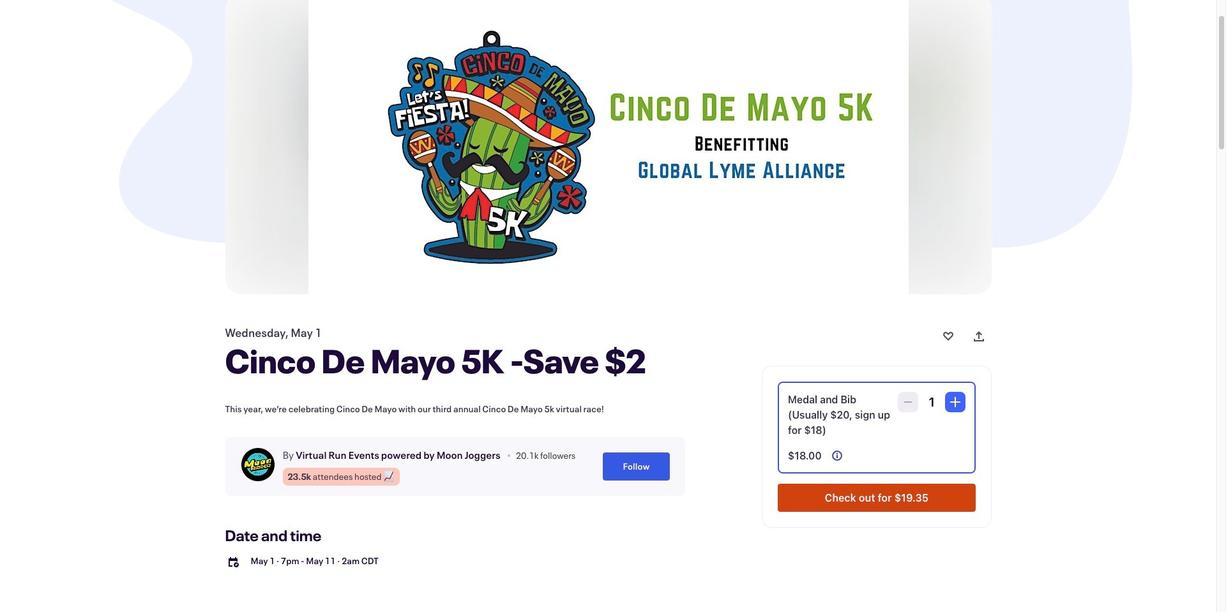 Task type: vqa. For each thing, say whether or not it's contained in the screenshot.
"CA!"
no



Task type: describe. For each thing, give the bounding box(es) containing it.
organizer profile element
[[225, 438, 685, 496]]

cinco de mayo 5k -save $2 image
[[308, 0, 909, 294]]



